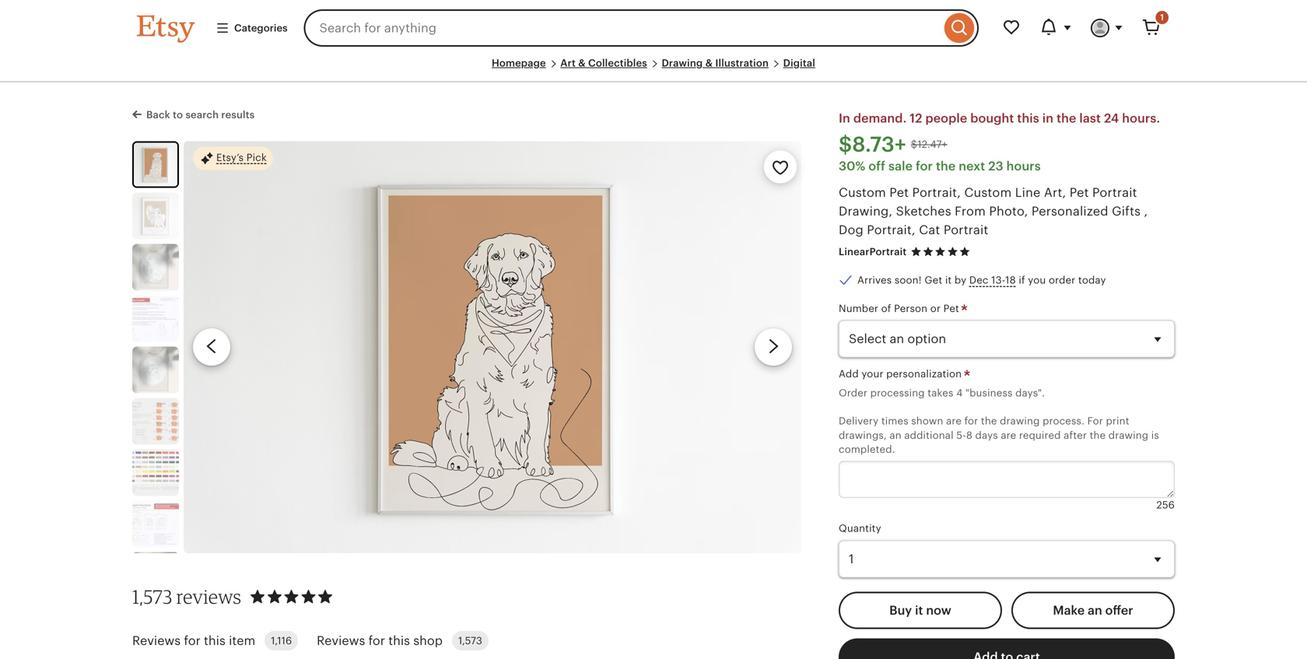 Task type: describe. For each thing, give the bounding box(es) containing it.
24
[[1105, 111, 1120, 125]]

custom pet portrait custom line art pet portrait drawing image 8 image
[[132, 501, 179, 548]]

demand.
[[854, 111, 907, 125]]

quantity
[[839, 523, 882, 535]]

days
[[976, 430, 999, 441]]

2 horizontal spatial pet
[[1070, 186, 1090, 200]]

make
[[1054, 604, 1085, 618]]

for
[[1088, 415, 1104, 427]]

now
[[927, 604, 952, 618]]

personalized
[[1032, 204, 1109, 218]]

off
[[869, 159, 886, 173]]

search
[[186, 109, 219, 121]]

Search for anything text field
[[304, 9, 941, 47]]

the right in
[[1057, 111, 1077, 125]]

tab list containing reviews for this item
[[132, 622, 763, 659]]

sketches
[[897, 204, 952, 218]]

hours
[[1007, 159, 1041, 173]]

collectibles
[[589, 57, 648, 69]]

homepage link
[[492, 57, 546, 69]]

people
[[926, 111, 968, 125]]

1 vertical spatial portrait,
[[867, 223, 916, 237]]

this for reviews for this shop
[[389, 634, 410, 648]]

back to search results link
[[132, 106, 255, 122]]

photo,
[[990, 204, 1029, 218]]

you
[[1029, 275, 1047, 286]]

drawing
[[662, 57, 703, 69]]

if
[[1019, 275, 1026, 286]]

art,
[[1045, 186, 1067, 200]]

print
[[1107, 415, 1130, 427]]

menu bar containing homepage
[[137, 56, 1171, 83]]

30% off sale for the next 23 hours
[[839, 159, 1041, 173]]

an inside the delivery times shown are for the drawing process. for print drawings, an additional 5-8 days are required after the drawing is completed.
[[890, 430, 902, 441]]

after
[[1064, 430, 1088, 441]]

reviews for this shop
[[317, 634, 443, 648]]

an inside 'button'
[[1088, 604, 1103, 618]]

"business
[[966, 387, 1013, 399]]

0 vertical spatial portrait,
[[913, 186, 962, 200]]

order
[[1049, 275, 1076, 286]]

add your personalization
[[839, 368, 965, 380]]

1,573 for 1,573
[[459, 635, 483, 647]]

custom pet portrait custom line art pet portrait drawing image 5 image
[[132, 347, 179, 393]]

linearportrait
[[839, 246, 907, 258]]

etsy's pick button
[[193, 146, 273, 171]]

completed.
[[839, 444, 896, 455]]

Add your personalization text field
[[839, 461, 1176, 498]]

1,116
[[271, 635, 292, 647]]

for down $12.47+
[[916, 159, 933, 173]]

make an offer
[[1054, 604, 1134, 618]]

it inside button
[[916, 604, 924, 618]]

dog
[[839, 223, 864, 237]]

drawing & illustration link
[[662, 57, 769, 69]]

etsy's
[[216, 152, 244, 163]]

reviews for this item
[[132, 634, 256, 648]]

cat
[[920, 223, 941, 237]]

categories banner
[[109, 0, 1199, 56]]

next
[[959, 159, 986, 173]]

custom pet portrait, custom line art, pet portrait drawing, sketches from photo, personalized gifts , dog portrait, cat portrait
[[839, 186, 1149, 237]]

buy
[[890, 604, 913, 618]]

categories
[[234, 22, 288, 34]]

arrives
[[858, 275, 892, 286]]

order
[[839, 387, 868, 399]]

process.
[[1043, 415, 1085, 427]]

order processing takes 4 "business days".
[[839, 387, 1046, 399]]

back
[[146, 109, 170, 121]]

etsy's pick
[[216, 152, 267, 163]]

takes
[[928, 387, 954, 399]]

reviews for reviews for this shop
[[317, 634, 365, 648]]

30%
[[839, 159, 866, 173]]

reviews for reviews for this item
[[132, 634, 181, 648]]

add
[[839, 368, 859, 380]]

buy it now button
[[839, 592, 1003, 629]]

homepage
[[492, 57, 546, 69]]

or
[[931, 303, 941, 314]]

days".
[[1016, 387, 1046, 399]]

arrives soon! get it by dec 13-18 if you order today
[[858, 275, 1107, 286]]

categories button
[[204, 14, 299, 42]]

for left shop
[[369, 634, 385, 648]]

your
[[862, 368, 884, 380]]

hours.
[[1123, 111, 1161, 125]]

back to search results
[[146, 109, 255, 121]]

soon! get
[[895, 275, 943, 286]]



Task type: vqa. For each thing, say whether or not it's contained in the screenshot.
Add to cart related to 25.00
no



Task type: locate. For each thing, give the bounding box(es) containing it.
item
[[229, 634, 256, 648]]

processing
[[871, 387, 925, 399]]

it left by
[[946, 275, 952, 286]]

1,573 left reviews
[[132, 586, 172, 609]]

drawing up required
[[1000, 415, 1040, 427]]

drawing
[[1000, 415, 1040, 427], [1109, 430, 1149, 441]]

to
[[173, 109, 183, 121]]

1 vertical spatial it
[[916, 604, 924, 618]]

0 horizontal spatial drawing
[[1000, 415, 1040, 427]]

an
[[890, 430, 902, 441], [1088, 604, 1103, 618]]

0 horizontal spatial pet
[[890, 186, 909, 200]]

offer
[[1106, 604, 1134, 618]]

additional
[[905, 430, 954, 441]]

1 horizontal spatial portrait
[[1093, 186, 1138, 200]]

this
[[1018, 111, 1040, 125], [204, 634, 226, 648], [389, 634, 410, 648]]

drawing,
[[839, 204, 893, 218]]

1 vertical spatial portrait
[[944, 223, 989, 237]]

an left offer
[[1088, 604, 1103, 618]]

none search field inside categories banner
[[304, 9, 979, 47]]

it
[[946, 275, 952, 286], [916, 604, 924, 618]]

1,573 inside tab list
[[459, 635, 483, 647]]

1 horizontal spatial 1,573
[[459, 635, 483, 647]]

0 horizontal spatial 1,573
[[132, 586, 172, 609]]

the left next
[[937, 159, 956, 173]]

pet right or on the top right of page
[[944, 303, 960, 314]]

1 horizontal spatial an
[[1088, 604, 1103, 618]]

from
[[955, 204, 986, 218]]

1,573 right shop
[[459, 635, 483, 647]]

drawings,
[[839, 430, 887, 441]]

custom pet portrait custom line art pet portrait drawing image 7 image
[[132, 449, 179, 496]]

pet down sale
[[890, 186, 909, 200]]

times
[[882, 415, 909, 427]]

8
[[967, 430, 973, 441]]

portrait down from
[[944, 223, 989, 237]]

portrait, up sketches
[[913, 186, 962, 200]]

0 horizontal spatial an
[[890, 430, 902, 441]]

$12.47+
[[911, 139, 948, 150]]

portrait
[[1093, 186, 1138, 200], [944, 223, 989, 237]]

is
[[1152, 430, 1160, 441]]

1 reviews from the left
[[132, 634, 181, 648]]

1 horizontal spatial pet
[[944, 303, 960, 314]]

pet up personalized
[[1070, 186, 1090, 200]]

1,573
[[132, 586, 172, 609], [459, 635, 483, 647]]

1 horizontal spatial custom
[[965, 186, 1012, 200]]

portrait,
[[913, 186, 962, 200], [867, 223, 916, 237]]

1 vertical spatial are
[[1001, 430, 1017, 441]]

0 horizontal spatial this
[[204, 634, 226, 648]]

by
[[955, 275, 967, 286]]

reviews down 1,573 reviews
[[132, 634, 181, 648]]

art & collectibles
[[561, 57, 648, 69]]

0 vertical spatial portrait
[[1093, 186, 1138, 200]]

dec
[[970, 275, 989, 286]]

0 horizontal spatial portrait
[[944, 223, 989, 237]]

this left in
[[1018, 111, 1040, 125]]

13-
[[992, 275, 1006, 286]]

12
[[910, 111, 923, 125]]

today
[[1079, 275, 1107, 286]]

reviews
[[176, 586, 241, 609]]

portrait, up linearportrait link
[[867, 223, 916, 237]]

0 horizontal spatial custom
[[839, 186, 887, 200]]

for inside the delivery times shown are for the drawing process. for print drawings, an additional 5-8 days are required after the drawing is completed.
[[965, 415, 979, 427]]

1 horizontal spatial custom pet portrait custom line art pet portrait drawing image 1 image
[[184, 141, 802, 554]]

1 & from the left
[[579, 57, 586, 69]]

1,573 for 1,573 reviews
[[132, 586, 172, 609]]

1 vertical spatial drawing
[[1109, 430, 1149, 441]]

2 reviews from the left
[[317, 634, 365, 648]]

are right days on the right bottom of page
[[1001, 430, 1017, 441]]

portrait up gifts
[[1093, 186, 1138, 200]]

shop
[[414, 634, 443, 648]]

&
[[579, 57, 586, 69], [706, 57, 713, 69]]

$8.73+
[[839, 132, 907, 157]]

1 horizontal spatial it
[[946, 275, 952, 286]]

0 vertical spatial are
[[947, 415, 962, 427]]

digital
[[784, 57, 816, 69]]

last
[[1080, 111, 1102, 125]]

2 horizontal spatial this
[[1018, 111, 1040, 125]]

None search field
[[304, 9, 979, 47]]

person
[[895, 303, 928, 314]]

drawing down the "print"
[[1109, 430, 1149, 441]]

required
[[1020, 430, 1062, 441]]

1 horizontal spatial this
[[389, 634, 410, 648]]

reviews right 1,116
[[317, 634, 365, 648]]

& for drawing
[[706, 57, 713, 69]]

1
[[1161, 12, 1165, 22]]

make an offer button
[[1012, 592, 1176, 629]]

number
[[839, 303, 879, 314]]

custom up drawing, at right top
[[839, 186, 887, 200]]

sale
[[889, 159, 913, 173]]

1 horizontal spatial drawing
[[1109, 430, 1149, 441]]

0 vertical spatial drawing
[[1000, 415, 1040, 427]]

,
[[1145, 204, 1149, 218]]

1,573 reviews
[[132, 586, 241, 609]]

0 horizontal spatial it
[[916, 604, 924, 618]]

line
[[1016, 186, 1041, 200]]

for up 8
[[965, 415, 979, 427]]

2 custom from the left
[[965, 186, 1012, 200]]

illustration
[[716, 57, 769, 69]]

bought
[[971, 111, 1015, 125]]

$8.73+ $12.47+
[[839, 132, 948, 157]]

custom pet portrait custom line art pet portrait drawing image 2 image
[[132, 193, 179, 239]]

for down 1,573 reviews
[[184, 634, 201, 648]]

256
[[1157, 499, 1176, 511]]

custom pet portrait custom line art pet portrait drawing image 3 image
[[132, 244, 179, 291]]

0 horizontal spatial &
[[579, 57, 586, 69]]

this for reviews for this item
[[204, 634, 226, 648]]

an down times at the bottom right of the page
[[890, 430, 902, 441]]

of
[[882, 303, 892, 314]]

it right buy
[[916, 604, 924, 618]]

delivery
[[839, 415, 879, 427]]

in
[[839, 111, 851, 125]]

pick
[[247, 152, 267, 163]]

the down 'for'
[[1090, 430, 1106, 441]]

are up "5-"
[[947, 415, 962, 427]]

1 vertical spatial 1,573
[[459, 635, 483, 647]]

0 vertical spatial 1,573
[[132, 586, 172, 609]]

personalization
[[887, 368, 962, 380]]

0 horizontal spatial custom pet portrait custom line art pet portrait drawing image 1 image
[[134, 143, 178, 186]]

digital link
[[784, 57, 816, 69]]

& right 'art'
[[579, 57, 586, 69]]

& for art
[[579, 57, 586, 69]]

in demand. 12 people bought this in the last 24 hours.
[[839, 111, 1161, 125]]

2 & from the left
[[706, 57, 713, 69]]

custom pet portrait custom line art pet portrait drawing image 1 image
[[184, 141, 802, 554], [134, 143, 178, 186]]

drawing & illustration
[[662, 57, 769, 69]]

1 horizontal spatial &
[[706, 57, 713, 69]]

results
[[221, 109, 255, 121]]

1 link
[[1134, 9, 1171, 47]]

in
[[1043, 111, 1054, 125]]

for
[[916, 159, 933, 173], [965, 415, 979, 427], [184, 634, 201, 648], [369, 634, 385, 648]]

art
[[561, 57, 576, 69]]

1 horizontal spatial reviews
[[317, 634, 365, 648]]

0 horizontal spatial are
[[947, 415, 962, 427]]

linearportrait link
[[839, 246, 907, 258]]

menu bar
[[137, 56, 1171, 83]]

1 horizontal spatial are
[[1001, 430, 1017, 441]]

4
[[957, 387, 963, 399]]

1 custom from the left
[[839, 186, 887, 200]]

this left shop
[[389, 634, 410, 648]]

0 horizontal spatial reviews
[[132, 634, 181, 648]]

18
[[1006, 275, 1017, 286]]

shown
[[912, 415, 944, 427]]

gifts
[[1113, 204, 1141, 218]]

number of person or pet
[[839, 303, 963, 314]]

the up days on the right bottom of page
[[982, 415, 998, 427]]

0 vertical spatial it
[[946, 275, 952, 286]]

this left item on the left of page
[[204, 634, 226, 648]]

1 vertical spatial an
[[1088, 604, 1103, 618]]

custom pet portrait custom line art pet portrait drawing image 4 image
[[132, 295, 179, 342]]

& right drawing
[[706, 57, 713, 69]]

tab list
[[132, 622, 763, 659]]

custom pet portrait custom line art pet portrait drawing image 6 image
[[132, 398, 179, 445]]

custom up from
[[965, 186, 1012, 200]]

0 vertical spatial an
[[890, 430, 902, 441]]



